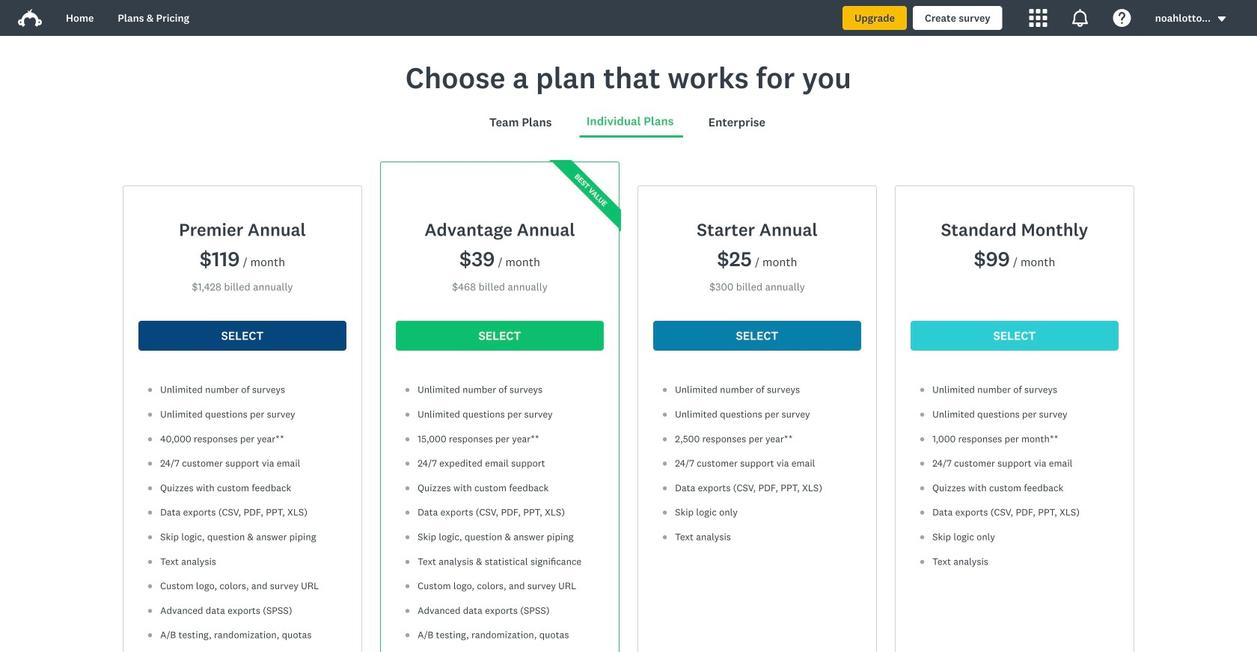Task type: vqa. For each thing, say whether or not it's contained in the screenshot.
Folders icon
no



Task type: locate. For each thing, give the bounding box(es) containing it.
products icon image
[[1030, 9, 1048, 27], [1030, 9, 1048, 27]]

help icon image
[[1114, 9, 1132, 27]]

dropdown arrow icon image
[[1217, 14, 1228, 24], [1219, 16, 1227, 22]]

brand logo image
[[18, 6, 42, 30], [18, 9, 42, 27]]

notification center icon image
[[1072, 9, 1090, 27]]

1 brand logo image from the top
[[18, 6, 42, 30]]



Task type: describe. For each thing, give the bounding box(es) containing it.
2 brand logo image from the top
[[18, 9, 42, 27]]



